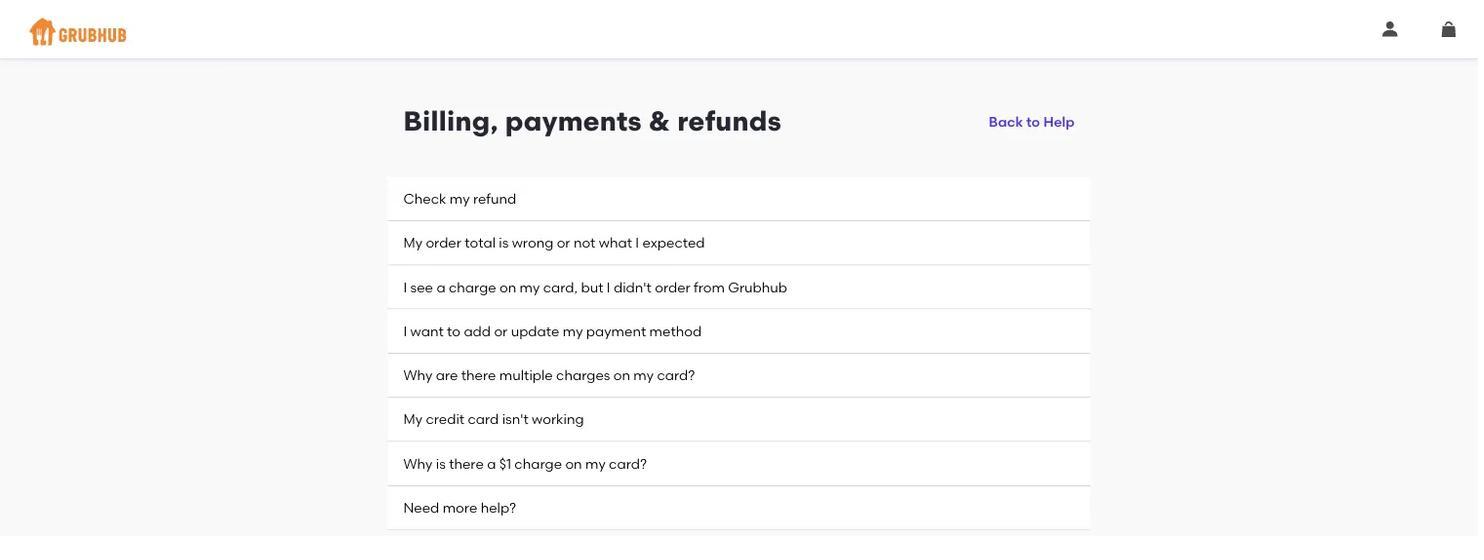 Task type: vqa. For each thing, say whether or not it's contained in the screenshot.
Delivery within main navigation navigation
no



Task type: describe. For each thing, give the bounding box(es) containing it.
check my refund
[[404, 191, 517, 207]]

back
[[989, 114, 1023, 130]]

update
[[511, 323, 560, 340]]

1 horizontal spatial charge
[[515, 456, 562, 472]]

order inside my order total is wrong or not what i expected 'link'
[[426, 235, 462, 251]]

didn't
[[614, 279, 652, 296]]

multiple
[[500, 367, 553, 384]]

but
[[581, 279, 604, 296]]

1 small image from the left
[[1383, 21, 1399, 37]]

help?
[[481, 500, 516, 517]]

charges
[[556, 367, 610, 384]]

my credit card isn't working link
[[388, 398, 1091, 443]]

1 horizontal spatial a
[[487, 456, 496, 472]]

1 horizontal spatial card?
[[657, 367, 695, 384]]

my for my order total is wrong or not what i expected
[[404, 235, 423, 251]]

my right update
[[563, 323, 583, 340]]

card
[[468, 412, 499, 428]]

$1
[[499, 456, 511, 472]]

add
[[464, 323, 491, 340]]

or inside 'link'
[[557, 235, 570, 251]]

why is there a $1 charge on my card?
[[404, 456, 647, 472]]

i see a charge on my card, but i didn't order from grubhub link
[[388, 266, 1091, 310]]

refund
[[473, 191, 517, 207]]

wrong
[[512, 235, 554, 251]]

expected
[[643, 235, 705, 251]]

i want to add or update my payment method
[[404, 323, 702, 340]]

0 vertical spatial charge
[[449, 279, 496, 296]]

i left see
[[404, 279, 407, 296]]

working
[[532, 412, 584, 428]]

from
[[694, 279, 725, 296]]

see
[[411, 279, 433, 296]]

what
[[599, 235, 632, 251]]

need more help? link
[[388, 487, 1091, 531]]

i left want
[[404, 323, 407, 340]]

2 small image from the left
[[1442, 21, 1457, 37]]

grubhub
[[728, 279, 788, 296]]

order inside "i see a charge on my card, but i didn't order from grubhub" link
[[655, 279, 691, 296]]

my left card,
[[520, 279, 540, 296]]

i see a charge on my card, but i didn't order from grubhub
[[404, 279, 788, 296]]

are
[[436, 367, 458, 384]]



Task type: locate. For each thing, give the bounding box(es) containing it.
or right add
[[494, 323, 508, 340]]

i right but
[[607, 279, 611, 296]]

1 vertical spatial or
[[494, 323, 508, 340]]

1 vertical spatial a
[[487, 456, 496, 472]]

why for why is there a $1 charge on my card?
[[404, 456, 433, 472]]

0 vertical spatial to
[[1027, 114, 1040, 130]]

0 horizontal spatial order
[[426, 235, 462, 251]]

2 vertical spatial on
[[565, 456, 582, 472]]

payments
[[505, 105, 642, 138]]

1 horizontal spatial on
[[565, 456, 582, 472]]

0 horizontal spatial small image
[[1383, 21, 1399, 37]]

why is there a $1 charge on my card? link
[[388, 443, 1091, 487]]

on right charges at the bottom left of page
[[614, 367, 630, 384]]

i inside 'link'
[[636, 235, 639, 251]]

my up see
[[404, 235, 423, 251]]

there for is
[[449, 456, 484, 472]]

to
[[1027, 114, 1040, 130], [447, 323, 461, 340]]

0 horizontal spatial charge
[[449, 279, 496, 296]]

on
[[500, 279, 517, 296], [614, 367, 630, 384], [565, 456, 582, 472]]

is
[[499, 235, 509, 251], [436, 456, 446, 472]]

method
[[650, 323, 702, 340]]

to left add
[[447, 323, 461, 340]]

or left not at the top left of page
[[557, 235, 570, 251]]

1 why from the top
[[404, 367, 433, 384]]

there inside why are there multiple charges on my card? link
[[461, 367, 496, 384]]

back to help link
[[989, 104, 1075, 140]]

help
[[1044, 114, 1075, 130]]

0 vertical spatial why
[[404, 367, 433, 384]]

my order total is wrong or not what i expected link
[[388, 222, 1091, 266]]

0 vertical spatial a
[[437, 279, 446, 296]]

isn't
[[502, 412, 529, 428]]

not
[[574, 235, 596, 251]]

why up the need
[[404, 456, 433, 472]]

1 vertical spatial my
[[404, 412, 423, 428]]

1 vertical spatial to
[[447, 323, 461, 340]]

grubhub logo image
[[29, 12, 127, 51]]

my for my credit card isn't working
[[404, 412, 423, 428]]

0 horizontal spatial card?
[[609, 456, 647, 472]]

why
[[404, 367, 433, 384], [404, 456, 433, 472]]

1 vertical spatial why
[[404, 456, 433, 472]]

charge right the $1
[[515, 456, 562, 472]]

is down credit
[[436, 456, 446, 472]]

a right see
[[437, 279, 446, 296]]

2 horizontal spatial on
[[614, 367, 630, 384]]

my left credit
[[404, 412, 423, 428]]

2 why from the top
[[404, 456, 433, 472]]

there for are
[[461, 367, 496, 384]]

0 horizontal spatial is
[[436, 456, 446, 472]]

1 horizontal spatial small image
[[1442, 21, 1457, 37]]

need more help?
[[404, 500, 516, 517]]

&
[[649, 105, 671, 138]]

0 horizontal spatial on
[[500, 279, 517, 296]]

a left the $1
[[487, 456, 496, 472]]

credit
[[426, 412, 465, 428]]

1 vertical spatial charge
[[515, 456, 562, 472]]

order
[[426, 235, 462, 251], [655, 279, 691, 296]]

more
[[443, 500, 478, 517]]

1 my from the top
[[404, 235, 423, 251]]

check
[[404, 191, 446, 207]]

why are there multiple charges on my card?
[[404, 367, 695, 384]]

0 vertical spatial or
[[557, 235, 570, 251]]

check my refund link
[[388, 177, 1091, 222]]

my down charges at the bottom left of page
[[586, 456, 606, 472]]

my down payment
[[634, 367, 654, 384]]

i want to add or update my payment method link
[[388, 310, 1091, 354]]

there inside why is there a $1 charge on my card? link
[[449, 456, 484, 472]]

0 vertical spatial card?
[[657, 367, 695, 384]]

want
[[411, 323, 444, 340]]

my right check
[[450, 191, 470, 207]]

0 vertical spatial on
[[500, 279, 517, 296]]

1 vertical spatial card?
[[609, 456, 647, 472]]

0 vertical spatial there
[[461, 367, 496, 384]]

2 my from the top
[[404, 412, 423, 428]]

my credit card isn't working
[[404, 412, 584, 428]]

there
[[461, 367, 496, 384], [449, 456, 484, 472]]

is inside 'link'
[[499, 235, 509, 251]]

or
[[557, 235, 570, 251], [494, 323, 508, 340]]

1 vertical spatial is
[[436, 456, 446, 472]]

back to help
[[989, 114, 1075, 130]]

refunds
[[678, 105, 782, 138]]

there left the $1
[[449, 456, 484, 472]]

total
[[465, 235, 496, 251]]

a
[[437, 279, 446, 296], [487, 456, 496, 472]]

order left "from"
[[655, 279, 691, 296]]

i
[[636, 235, 639, 251], [404, 279, 407, 296], [607, 279, 611, 296], [404, 323, 407, 340]]

why for why are there multiple charges on my card?
[[404, 367, 433, 384]]

need
[[404, 500, 440, 517]]

to left help
[[1027, 114, 1040, 130]]

1 horizontal spatial order
[[655, 279, 691, 296]]

why left are
[[404, 367, 433, 384]]

1 horizontal spatial to
[[1027, 114, 1040, 130]]

1 horizontal spatial is
[[499, 235, 509, 251]]

charge up add
[[449, 279, 496, 296]]

small image
[[1383, 21, 1399, 37], [1442, 21, 1457, 37]]

1 vertical spatial there
[[449, 456, 484, 472]]

on down working
[[565, 456, 582, 472]]

0 vertical spatial my
[[404, 235, 423, 251]]

on down wrong
[[500, 279, 517, 296]]

payment
[[586, 323, 646, 340]]

my
[[450, 191, 470, 207], [520, 279, 540, 296], [563, 323, 583, 340], [634, 367, 654, 384], [586, 456, 606, 472]]

0 vertical spatial order
[[426, 235, 462, 251]]

1 vertical spatial order
[[655, 279, 691, 296]]

1 vertical spatial on
[[614, 367, 630, 384]]

why are there multiple charges on my card? link
[[388, 354, 1091, 398]]

billing,
[[404, 105, 499, 138]]

charge
[[449, 279, 496, 296], [515, 456, 562, 472]]

there right are
[[461, 367, 496, 384]]

my
[[404, 235, 423, 251], [404, 412, 423, 428]]

card,
[[543, 279, 578, 296]]

0 horizontal spatial or
[[494, 323, 508, 340]]

1 horizontal spatial or
[[557, 235, 570, 251]]

my inside 'link'
[[404, 235, 423, 251]]

order left total
[[426, 235, 462, 251]]

i right what
[[636, 235, 639, 251]]

0 horizontal spatial a
[[437, 279, 446, 296]]

billing, payments & refunds
[[404, 105, 782, 138]]

card?
[[657, 367, 695, 384], [609, 456, 647, 472]]

my order total is wrong or not what i expected
[[404, 235, 705, 251]]

is right total
[[499, 235, 509, 251]]

0 horizontal spatial to
[[447, 323, 461, 340]]

0 vertical spatial is
[[499, 235, 509, 251]]



